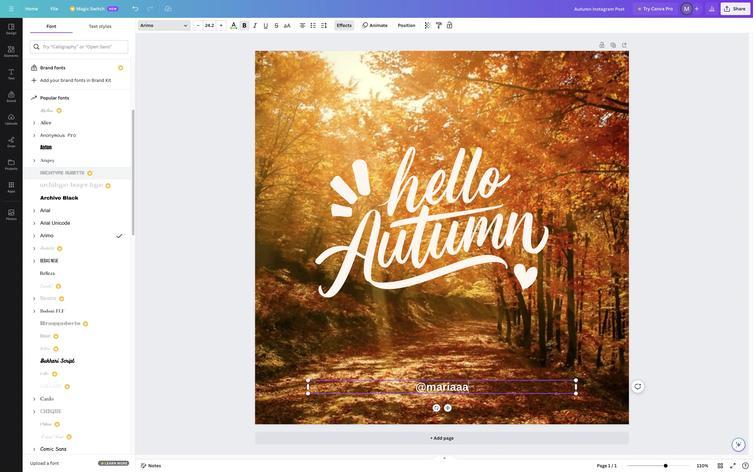 Task type: vqa. For each thing, say whether or not it's contained in the screenshot.
edit a copy of the pink cute floral baby shower invitation template image
no



Task type: locate. For each thing, give the bounding box(es) containing it.
brand up your
[[40, 65, 53, 71]]

draw
[[7, 144, 15, 148]]

styles
[[99, 23, 112, 29]]

brand right in
[[92, 77, 104, 83]]

braggadocio image
[[40, 321, 80, 328]]

position button
[[396, 20, 418, 30]]

fonts left in
[[74, 77, 85, 83]]

color range image
[[230, 27, 237, 29]]

+ add page
[[430, 436, 454, 442]]

add inside button
[[434, 436, 443, 442]]

1 vertical spatial brand
[[92, 77, 104, 83]]

home
[[25, 6, 38, 12]]

add left your
[[40, 77, 49, 83]]

fonts
[[54, 65, 65, 71], [74, 77, 85, 83], [58, 95, 69, 101]]

add
[[40, 77, 49, 83], [434, 436, 443, 442]]

bodoni flf image
[[40, 308, 65, 316]]

tree
[[23, 14, 135, 473]]

add right '+'
[[434, 436, 443, 442]]

1 vertical spatial text
[[8, 76, 14, 80]]

@mariaaa text field
[[308, 380, 576, 395]]

0 horizontal spatial brand
[[7, 99, 16, 103]]

avenir image
[[40, 245, 55, 253]]

1 horizontal spatial add
[[434, 436, 443, 442]]

text up brand button
[[8, 76, 14, 80]]

effects button
[[334, 20, 354, 30]]

design button
[[0, 18, 23, 41]]

1 right / at bottom
[[615, 463, 617, 469]]

design
[[6, 31, 17, 35]]

page
[[597, 463, 607, 469]]

font
[[50, 461, 59, 467]]

0 vertical spatial text
[[89, 23, 98, 29]]

notes
[[148, 463, 161, 469]]

file button
[[45, 3, 63, 15]]

1 horizontal spatial text
[[89, 23, 98, 29]]

calgary image
[[40, 383, 62, 391]]

popular
[[40, 95, 57, 101]]

architype bayer-type image
[[40, 182, 103, 190]]

share
[[733, 6, 746, 12]]

0 vertical spatial brand
[[40, 65, 53, 71]]

arimo button
[[138, 20, 190, 30]]

architype aubette image
[[40, 170, 85, 177]]

text for text
[[8, 76, 14, 80]]

notes button
[[138, 461, 164, 471]]

2 1 from the left
[[615, 463, 617, 469]]

brand for brand
[[7, 99, 16, 103]]

1 left / at bottom
[[608, 463, 611, 469]]

text for text styles
[[89, 23, 98, 29]]

elements
[[4, 53, 18, 58]]

0 horizontal spatial add
[[40, 77, 49, 83]]

projects button
[[0, 154, 23, 176]]

try canva pro button
[[633, 3, 678, 15]]

a
[[47, 461, 49, 467]]

brand
[[40, 65, 53, 71], [92, 77, 104, 83], [7, 99, 16, 103]]

effects
[[337, 22, 352, 28]]

1
[[608, 463, 611, 469], [615, 463, 617, 469]]

switch
[[90, 6, 105, 12]]

alice image
[[40, 119, 52, 127]]

projects
[[5, 167, 18, 171]]

text
[[89, 23, 98, 29], [8, 76, 14, 80]]

0 vertical spatial add
[[40, 77, 49, 83]]

1 vertical spatial fonts
[[74, 77, 85, 83]]

group
[[193, 20, 226, 30]]

text button
[[0, 63, 23, 86]]

0 horizontal spatial 1
[[608, 463, 611, 469]]

anton image
[[40, 145, 52, 152]]

0 vertical spatial fonts
[[54, 65, 65, 71]]

1 vertical spatial add
[[434, 436, 443, 442]]

fonts right popular
[[58, 95, 69, 101]]

font
[[46, 23, 56, 29]]

canva assistant image
[[735, 442, 743, 449]]

home link
[[20, 3, 43, 15]]

bebas neue image
[[40, 258, 58, 265]]

magic switch
[[76, 6, 105, 12]]

+ add page button
[[255, 432, 629, 445]]

2 vertical spatial fonts
[[58, 95, 69, 101]]

2 vertical spatial brand
[[7, 99, 16, 103]]

text styles button
[[73, 20, 128, 32]]

fonts up your
[[54, 65, 65, 71]]

arapey image
[[40, 157, 55, 165]]

caitlin image
[[40, 371, 50, 378]]

brand up uploads 'button'
[[7, 99, 16, 103]]

bukhari script image
[[40, 358, 75, 366]]

arial unicode image
[[40, 220, 70, 228]]

1 horizontal spatial brand
[[40, 65, 53, 71]]

bright image
[[40, 333, 51, 341]]

1 horizontal spatial 1
[[615, 463, 617, 469]]

text inside side panel tab list
[[8, 76, 14, 80]]

0 horizontal spatial text
[[8, 76, 14, 80]]

citadel script image
[[40, 434, 64, 441]]

learn more button
[[98, 461, 129, 466]]

learn
[[105, 462, 116, 466]]

text left styles on the top left
[[89, 23, 98, 29]]

brand
[[61, 77, 73, 83]]

arimo
[[140, 22, 153, 28]]

new
[[109, 7, 117, 11]]

apps button
[[0, 176, 23, 199]]

brand inside button
[[7, 99, 16, 103]]



Task type: describe. For each thing, give the bounding box(es) containing it.
popular fonts
[[40, 95, 69, 101]]

main menu bar
[[0, 0, 753, 18]]

uploads
[[5, 121, 18, 126]]

draw button
[[0, 131, 23, 154]]

archivo black image
[[40, 195, 79, 202]]

pro
[[666, 6, 673, 12]]

share button
[[721, 3, 751, 15]]

arimo image
[[40, 233, 53, 240]]

Try "Calligraphy" or "Open Sans" search field
[[43, 41, 124, 53]]

Design title text field
[[569, 3, 630, 15]]

fonts for brand fonts
[[54, 65, 65, 71]]

comic sans image
[[40, 446, 67, 454]]

add your brand fonts in brand kit
[[40, 77, 111, 83]]

– – number field
[[205, 22, 214, 28]]

2 horizontal spatial brand
[[92, 77, 104, 83]]

position
[[398, 22, 416, 28]]

uploads button
[[0, 108, 23, 131]]

+
[[430, 436, 433, 442]]

photos button
[[0, 204, 23, 227]]

1 1 from the left
[[608, 463, 611, 469]]

font button
[[30, 20, 73, 32]]

add inside tree
[[40, 77, 49, 83]]

try
[[644, 6, 650, 12]]

canva
[[651, 6, 665, 12]]

magic
[[76, 6, 89, 12]]

buffalo image
[[40, 346, 51, 353]]

photos
[[6, 217, 17, 221]]

kit
[[105, 77, 111, 83]]

brand fonts
[[40, 65, 65, 71]]

tree containing brand fonts
[[23, 14, 135, 473]]

animate button
[[360, 20, 390, 30]]

animate
[[370, 22, 388, 28]]

apps
[[7, 189, 15, 194]]

chloe image
[[40, 421, 52, 429]]

page
[[444, 436, 454, 442]]

@mariaaa
[[416, 381, 469, 394]]

in
[[87, 77, 90, 83]]

upload
[[30, 461, 46, 467]]

show pages image
[[429, 456, 460, 461]]

elements button
[[0, 41, 23, 63]]

fonts for popular fonts
[[58, 95, 69, 101]]

brand button
[[0, 86, 23, 108]]

arial image
[[40, 207, 50, 215]]

brand for brand fonts
[[40, 65, 53, 71]]

more
[[117, 462, 127, 466]]

benedict image
[[40, 283, 53, 290]]

belleza image
[[40, 270, 55, 278]]

binate image
[[40, 295, 57, 303]]

anonymous pro image
[[40, 132, 76, 140]]

110%
[[697, 463, 709, 469]]

text styles
[[89, 23, 112, 29]]

advetime image
[[40, 107, 54, 114]]

upload a font
[[30, 461, 59, 467]]

side panel tab list
[[0, 18, 23, 227]]

try canva pro
[[644, 6, 673, 12]]

your
[[50, 77, 60, 83]]

/
[[612, 463, 614, 469]]

110% button
[[693, 461, 713, 471]]

file
[[51, 6, 58, 12]]

cheque image
[[40, 409, 61, 416]]

cardo image
[[40, 396, 53, 403]]

page 1 / 1
[[597, 463, 617, 469]]

learn more
[[105, 462, 127, 466]]



